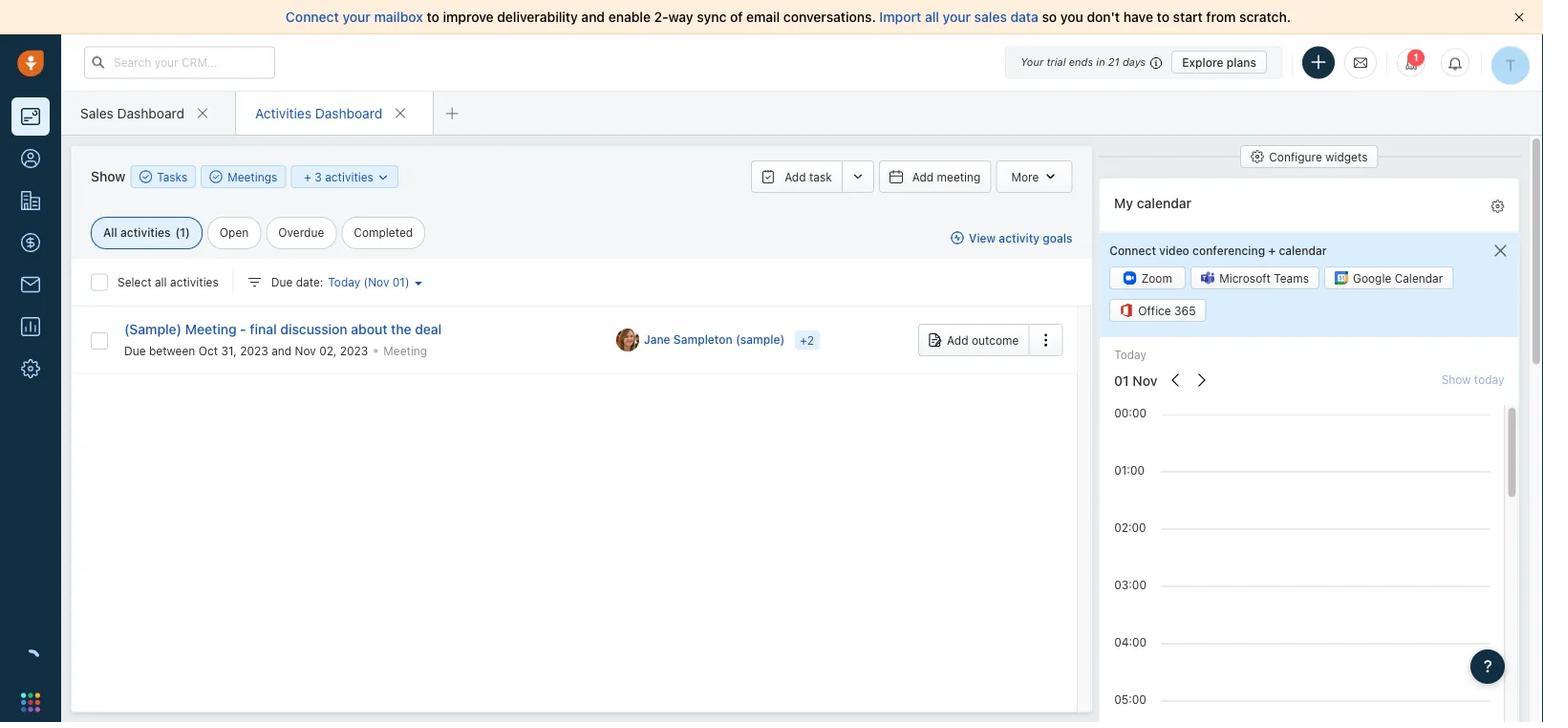 Task type: vqa. For each thing, say whether or not it's contained in the screenshot.
Calendar
yes



Task type: describe. For each thing, give the bounding box(es) containing it.
add outcome button
[[918, 324, 1029, 356]]

+ 3 activities button
[[291, 165, 399, 188]]

+2
[[800, 333, 814, 347]]

1 to from the left
[[427, 9, 439, 25]]

explore plans
[[1182, 55, 1257, 69]]

sync
[[697, 9, 726, 25]]

view activity goals
[[969, 231, 1072, 245]]

conferencing
[[1192, 243, 1265, 257]]

connect video conferencing + calendar
[[1109, 243, 1326, 257]]

between
[[149, 344, 195, 357]]

the
[[391, 321, 411, 337]]

office 365 button
[[1109, 299, 1206, 322]]

+ 3 activities link
[[304, 168, 390, 185]]

meeting
[[937, 170, 981, 183]]

you
[[1061, 9, 1083, 25]]

activities for 3
[[325, 170, 373, 184]]

from
[[1206, 9, 1236, 25]]

my calendar
[[1114, 195, 1191, 211]]

31,
[[221, 344, 237, 357]]

) for today ( nov 01 )
[[405, 276, 409, 289]]

01:00
[[1114, 464, 1144, 477]]

02:00
[[1114, 521, 1146, 535]]

0 horizontal spatial all
[[155, 276, 167, 289]]

02,
[[319, 344, 337, 357]]

zoom button
[[1109, 267, 1186, 289]]

sampleton
[[674, 333, 733, 347]]

goals
[[1043, 231, 1072, 245]]

task
[[809, 170, 832, 183]]

office
[[1138, 304, 1171, 317]]

more
[[1011, 170, 1039, 183]]

01 nov
[[1114, 373, 1157, 389]]

ends
[[1069, 56, 1093, 68]]

microsoft teams button
[[1190, 267, 1319, 289]]

explore plans link
[[1172, 51, 1267, 74]]

deal
[[415, 321, 442, 337]]

dashboard for activities dashboard
[[315, 105, 382, 121]]

office 365
[[1138, 304, 1195, 317]]

of
[[730, 9, 743, 25]]

05:00
[[1114, 693, 1146, 707]]

configure widgets
[[1269, 150, 1367, 163]]

select
[[118, 276, 152, 289]]

due for due between oct 31, 2023 and nov 02, 2023
[[124, 344, 146, 357]]

trial
[[1047, 56, 1066, 68]]

about
[[351, 321, 387, 337]]

03:00
[[1114, 579, 1146, 592]]

start
[[1173, 9, 1203, 25]]

connect your mailbox link
[[286, 9, 427, 25]]

1 vertical spatial nov
[[295, 344, 316, 357]]

don't
[[1087, 9, 1120, 25]]

my
[[1114, 195, 1133, 211]]

way
[[668, 9, 693, 25]]

email
[[746, 9, 780, 25]]

0 horizontal spatial and
[[272, 344, 292, 357]]

(sample)
[[736, 333, 785, 347]]

plans
[[1227, 55, 1257, 69]]

(sample)
[[124, 321, 182, 337]]

1 horizontal spatial calendar
[[1278, 243, 1326, 257]]

mailbox
[[374, 9, 423, 25]]

+ inside 'link'
[[304, 170, 311, 184]]

00:00
[[1114, 407, 1146, 420]]

tasks
[[157, 170, 187, 183]]

close image
[[1515, 12, 1524, 22]]

import
[[879, 9, 921, 25]]

2 to from the left
[[1157, 9, 1170, 25]]

connect for connect video conferencing + calendar
[[1109, 243, 1156, 257]]

activities dashboard
[[255, 105, 382, 121]]

in
[[1096, 56, 1105, 68]]

oct
[[198, 344, 218, 357]]

today for today
[[1114, 348, 1146, 362]]

sales
[[80, 105, 113, 121]]

jane
[[644, 333, 670, 347]]

select all activities
[[118, 276, 219, 289]]

calendar
[[1394, 271, 1443, 285]]

sales dashboard
[[80, 105, 184, 121]]

jane sampleton (sample)
[[644, 333, 785, 347]]

zoom
[[1141, 271, 1172, 285]]

add task
[[785, 170, 832, 183]]

1 horizontal spatial +
[[1268, 243, 1275, 257]]

+ 3 activities
[[304, 170, 373, 184]]

0 vertical spatial 1
[[1413, 52, 1419, 64]]

due date:
[[271, 276, 323, 289]]

dashboard for sales dashboard
[[117, 105, 184, 121]]

freshworks switcher image
[[21, 693, 40, 712]]

1 2023 from the left
[[240, 344, 268, 357]]

2 horizontal spatial nov
[[1132, 373, 1157, 389]]

your
[[1021, 56, 1044, 68]]

configure widgets button
[[1240, 145, 1378, 168]]



Task type: locate. For each thing, give the bounding box(es) containing it.
-
[[240, 321, 246, 337]]

meeting up oct
[[185, 321, 237, 337]]

0 horizontal spatial calendar
[[1136, 195, 1191, 211]]

1 vertical spatial calendar
[[1278, 243, 1326, 257]]

to left the start at the right of page
[[1157, 9, 1170, 25]]

)
[[185, 226, 190, 239], [405, 276, 409, 289]]

all
[[103, 226, 117, 239]]

2023
[[240, 344, 268, 357], [340, 344, 368, 357]]

add for add meeting
[[912, 170, 934, 183]]

view activity goals link
[[951, 230, 1072, 246]]

all right select
[[155, 276, 167, 289]]

activities
[[255, 105, 311, 121]]

have
[[1123, 9, 1153, 25]]

1 vertical spatial (
[[364, 276, 368, 289]]

add for add outcome
[[947, 333, 968, 347]]

0 vertical spatial activities
[[325, 170, 373, 184]]

1 horizontal spatial dashboard
[[315, 105, 382, 121]]

meeting down the the
[[383, 344, 427, 357]]

nov left the 02,
[[295, 344, 316, 357]]

0 vertical spatial )
[[185, 226, 190, 239]]

0 horizontal spatial +
[[304, 170, 311, 184]]

01
[[392, 276, 405, 289], [1114, 373, 1129, 389]]

activities right 3
[[325, 170, 373, 184]]

google calendar
[[1352, 271, 1443, 285]]

) for all activities ( 1 )
[[185, 226, 190, 239]]

add inside the add task button
[[785, 170, 806, 183]]

1 horizontal spatial all
[[925, 9, 939, 25]]

today up 01 nov
[[1114, 348, 1146, 362]]

down image
[[377, 171, 390, 184]]

activities for all
[[170, 276, 219, 289]]

1 vertical spatial activities
[[120, 226, 171, 239]]

1 vertical spatial 1
[[180, 226, 185, 239]]

1 left open
[[180, 226, 185, 239]]

(sample) meeting - final discussion about the deal
[[124, 321, 442, 337]]

and down (sample) meeting - final discussion about the deal link
[[272, 344, 292, 357]]

connect
[[286, 9, 339, 25], [1109, 243, 1156, 257]]

0 horizontal spatial 01
[[392, 276, 405, 289]]

calendar right my
[[1136, 195, 1191, 211]]

1 vertical spatial meeting
[[383, 344, 427, 357]]

0 horizontal spatial 1
[[180, 226, 185, 239]]

so
[[1042, 9, 1057, 25]]

0 horizontal spatial your
[[343, 9, 371, 25]]

today ( nov 01 )
[[328, 276, 409, 289]]

0 horizontal spatial connect
[[286, 9, 339, 25]]

meetings
[[228, 170, 277, 183]]

2 vertical spatial nov
[[1132, 373, 1157, 389]]

0 horizontal spatial meeting
[[185, 321, 237, 337]]

due for due date:
[[271, 276, 293, 289]]

add outcome
[[947, 333, 1019, 347]]

2 dashboard from the left
[[315, 105, 382, 121]]

0 vertical spatial (
[[175, 226, 180, 239]]

add for add task
[[785, 170, 806, 183]]

1 horizontal spatial (
[[364, 276, 368, 289]]

0 horizontal spatial dashboard
[[117, 105, 184, 121]]

scratch.
[[1239, 9, 1291, 25]]

+ left 3
[[304, 170, 311, 184]]

1 vertical spatial )
[[405, 276, 409, 289]]

more button
[[996, 161, 1072, 193], [996, 161, 1072, 193]]

email image
[[1354, 55, 1367, 71]]

0 vertical spatial nov
[[368, 276, 389, 289]]

1 horizontal spatial 1
[[1413, 52, 1419, 64]]

3
[[315, 170, 322, 184]]

your trial ends in 21 days
[[1021, 56, 1146, 68]]

nov
[[368, 276, 389, 289], [295, 344, 316, 357], [1132, 373, 1157, 389]]

( up "select all activities"
[[175, 226, 180, 239]]

show
[[91, 169, 125, 184]]

to
[[427, 9, 439, 25], [1157, 9, 1170, 25]]

completed
[[354, 226, 413, 239]]

0 vertical spatial +
[[304, 170, 311, 184]]

all
[[925, 9, 939, 25], [155, 276, 167, 289]]

0 horizontal spatial nov
[[295, 344, 316, 357]]

add inside add meeting button
[[912, 170, 934, 183]]

view
[[969, 231, 996, 245]]

add
[[785, 170, 806, 183], [912, 170, 934, 183], [947, 333, 968, 347]]

0 vertical spatial meeting
[[185, 321, 237, 337]]

0 horizontal spatial add
[[785, 170, 806, 183]]

deliverability
[[497, 9, 578, 25]]

connect for connect your mailbox to improve deliverability and enable 2-way sync of email conversations. import all your sales data so you don't have to start from scratch.
[[286, 9, 339, 25]]

add left the task
[[785, 170, 806, 183]]

0 vertical spatial connect
[[286, 9, 339, 25]]

your left sales
[[943, 9, 971, 25]]

1 horizontal spatial to
[[1157, 9, 1170, 25]]

data
[[1010, 9, 1039, 25]]

1 horizontal spatial nov
[[368, 276, 389, 289]]

2 horizontal spatial add
[[947, 333, 968, 347]]

365
[[1174, 304, 1195, 317]]

Search your CRM... text field
[[84, 46, 275, 79]]

1 horizontal spatial )
[[405, 276, 409, 289]]

configure
[[1269, 150, 1322, 163]]

today
[[328, 276, 360, 289], [1114, 348, 1146, 362]]

1 vertical spatial all
[[155, 276, 167, 289]]

1 horizontal spatial due
[[271, 276, 293, 289]]

your left mailbox
[[343, 9, 371, 25]]

1 dashboard from the left
[[117, 105, 184, 121]]

to right mailbox
[[427, 9, 439, 25]]

and left enable
[[581, 9, 605, 25]]

all activities ( 1 )
[[103, 226, 190, 239]]

activity
[[999, 231, 1040, 245]]

0 vertical spatial and
[[581, 9, 605, 25]]

due down (sample)
[[124, 344, 146, 357]]

conversations.
[[783, 9, 876, 25]]

due between oct 31, 2023 and nov 02, 2023
[[124, 344, 368, 357]]

1 vertical spatial due
[[124, 344, 146, 357]]

0 horizontal spatial to
[[427, 9, 439, 25]]

1 your from the left
[[343, 9, 371, 25]]

teams
[[1274, 271, 1309, 285]]

04:00
[[1114, 636, 1146, 649]]

activities
[[325, 170, 373, 184], [120, 226, 171, 239], [170, 276, 219, 289]]

1 vertical spatial connect
[[1109, 243, 1156, 257]]

+ up the microsoft teams
[[1268, 243, 1275, 257]]

1 vertical spatial 01
[[1114, 373, 1129, 389]]

) left open
[[185, 226, 190, 239]]

explore
[[1182, 55, 1224, 69]]

date:
[[296, 276, 323, 289]]

due left date:
[[271, 276, 293, 289]]

dashboard up + 3 activities 'link'
[[315, 105, 382, 121]]

2-
[[654, 9, 668, 25]]

video
[[1159, 243, 1189, 257]]

1 horizontal spatial meeting
[[383, 344, 427, 357]]

activities right all
[[120, 226, 171, 239]]

1 vertical spatial +
[[1268, 243, 1275, 257]]

add left meeting
[[912, 170, 934, 183]]

0 horizontal spatial )
[[185, 226, 190, 239]]

1 horizontal spatial connect
[[1109, 243, 1156, 257]]

21
[[1108, 56, 1120, 68]]

1 horizontal spatial and
[[581, 9, 605, 25]]

0 vertical spatial today
[[328, 276, 360, 289]]

today for today ( nov 01 )
[[328, 276, 360, 289]]

2023 down "final"
[[240, 344, 268, 357]]

add meeting button
[[879, 161, 991, 193]]

add left outcome
[[947, 333, 968, 347]]

microsoft
[[1219, 271, 1270, 285]]

1 horizontal spatial add
[[912, 170, 934, 183]]

activities right select
[[170, 276, 219, 289]]

1 horizontal spatial your
[[943, 9, 971, 25]]

add inside add outcome button
[[947, 333, 968, 347]]

0 vertical spatial calendar
[[1136, 195, 1191, 211]]

1 vertical spatial today
[[1114, 348, 1146, 362]]

enable
[[608, 9, 651, 25]]

0 horizontal spatial 2023
[[240, 344, 268, 357]]

widgets
[[1325, 150, 1367, 163]]

dashboard
[[117, 105, 184, 121], [315, 105, 382, 121]]

jane sampleton (sample) link
[[644, 332, 786, 348]]

add task button
[[751, 161, 842, 193]]

microsoft teams
[[1219, 271, 1309, 285]]

today right date:
[[328, 276, 360, 289]]

(sample) meeting - final discussion about the deal link
[[124, 321, 442, 337]]

01 up the the
[[392, 276, 405, 289]]

1 link
[[1397, 48, 1426, 77]]

final
[[250, 321, 277, 337]]

connect your mailbox to improve deliverability and enable 2-way sync of email conversations. import all your sales data so you don't have to start from scratch.
[[286, 9, 1291, 25]]

open
[[220, 226, 249, 239]]

activities inside 'link'
[[325, 170, 373, 184]]

1 right email icon
[[1413, 52, 1419, 64]]

0 horizontal spatial due
[[124, 344, 146, 357]]

0 horizontal spatial today
[[328, 276, 360, 289]]

2023 right the 02,
[[340, 344, 368, 357]]

2 2023 from the left
[[340, 344, 368, 357]]

1 horizontal spatial today
[[1114, 348, 1146, 362]]

1
[[1413, 52, 1419, 64], [180, 226, 185, 239]]

0 vertical spatial all
[[925, 9, 939, 25]]

) up the the
[[405, 276, 409, 289]]

( up about
[[364, 276, 368, 289]]

2 vertical spatial activities
[[170, 276, 219, 289]]

0 vertical spatial 01
[[392, 276, 405, 289]]

2 your from the left
[[943, 9, 971, 25]]

sales
[[974, 9, 1007, 25]]

0 horizontal spatial (
[[175, 226, 180, 239]]

dashboard right sales
[[117, 105, 184, 121]]

connect up 'zoom' button on the top right of the page
[[1109, 243, 1156, 257]]

0 vertical spatial due
[[271, 276, 293, 289]]

1 horizontal spatial 01
[[1114, 373, 1129, 389]]

connect left mailbox
[[286, 9, 339, 25]]

1 horizontal spatial 2023
[[340, 344, 368, 357]]

nov up 00:00
[[1132, 373, 1157, 389]]

01 up 00:00
[[1114, 373, 1129, 389]]

and
[[581, 9, 605, 25], [272, 344, 292, 357]]

1 vertical spatial and
[[272, 344, 292, 357]]

all right import
[[925, 9, 939, 25]]

your
[[343, 9, 371, 25], [943, 9, 971, 25]]

overdue
[[278, 226, 324, 239]]

nov up about
[[368, 276, 389, 289]]

discussion
[[280, 321, 347, 337]]

calendar up teams
[[1278, 243, 1326, 257]]



